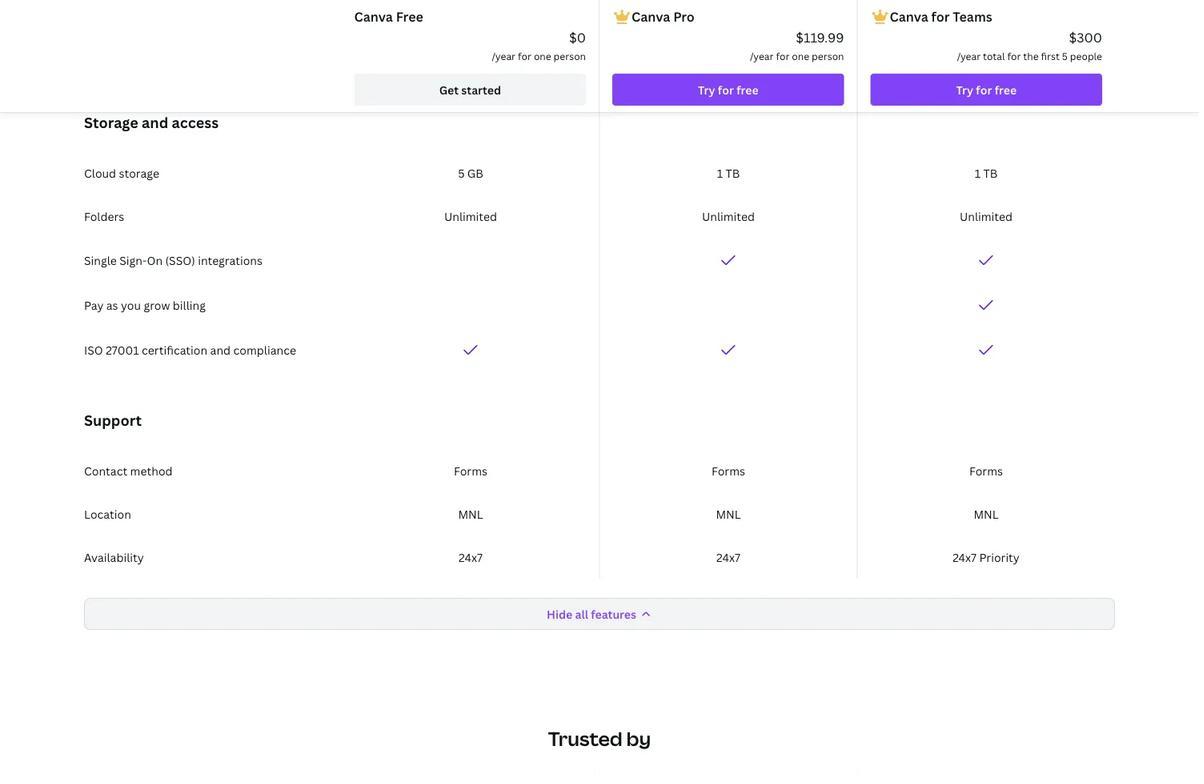 Task type: describe. For each thing, give the bounding box(es) containing it.
2 1 tb from the left
[[975, 165, 998, 181]]

27001
[[106, 342, 139, 358]]

compliance
[[234, 342, 296, 358]]

1 mnl from the left
[[458, 507, 483, 522]]

started
[[462, 82, 501, 97]]

1 1 tb from the left
[[717, 165, 740, 181]]

priority
[[980, 550, 1020, 565]]

iso 27001 certification and compliance
[[84, 342, 296, 358]]

for inside $119.99 /year for one person
[[777, 49, 790, 62]]

3 forms from the left
[[970, 463, 1004, 479]]

3 24x7 from the left
[[953, 550, 977, 565]]

contact method
[[84, 463, 173, 479]]

iso
[[84, 342, 103, 358]]

get started
[[439, 82, 501, 97]]

support
[[84, 410, 142, 430]]

5 gb
[[458, 165, 484, 181]]

all
[[575, 607, 589, 622]]

/year for $119.99
[[751, 49, 774, 62]]

you
[[121, 298, 141, 313]]

for inside $0 /year for one person
[[518, 49, 532, 62]]

features
[[591, 607, 637, 622]]

canva for teams
[[890, 8, 993, 25]]

storage
[[119, 165, 159, 181]]

by
[[627, 726, 651, 752]]

storage and access
[[84, 113, 219, 132]]

one for $0
[[534, 49, 552, 62]]

/year for $300
[[958, 49, 981, 62]]

try for free for canva pro
[[698, 82, 759, 97]]

method
[[130, 463, 173, 479]]

availability
[[84, 550, 144, 565]]

3 mnl from the left
[[974, 507, 999, 522]]

sign-
[[120, 253, 147, 268]]

pay
[[84, 298, 104, 313]]

/year for $0
[[492, 49, 516, 62]]

1 1 from the left
[[717, 165, 723, 181]]

$0
[[569, 29, 586, 46]]

(sso)
[[165, 253, 195, 268]]

first
[[1042, 49, 1060, 62]]

try for free for canva for teams
[[957, 82, 1017, 97]]

2 24x7 from the left
[[717, 550, 741, 565]]

trusted by
[[548, 726, 651, 752]]

for inside $300 /year total for the first 5 people
[[1008, 49, 1022, 62]]

1 24x7 from the left
[[459, 550, 483, 565]]

single
[[84, 253, 117, 268]]

on
[[147, 253, 163, 268]]

$300 /year total for the first 5 people
[[958, 29, 1103, 62]]

0 horizontal spatial 5
[[458, 165, 465, 181]]

one for $119.99
[[792, 49, 810, 62]]

try for free button for canva for teams
[[871, 74, 1103, 106]]

canva for canva free
[[354, 8, 393, 25]]



Task type: vqa. For each thing, say whether or not it's contained in the screenshot.
THE COMPLIANCE
yes



Task type: locate. For each thing, give the bounding box(es) containing it.
3 unlimited from the left
[[960, 209, 1013, 224]]

$119.99
[[796, 29, 845, 46]]

$300
[[1070, 29, 1103, 46]]

people
[[1071, 49, 1103, 62]]

3 /year from the left
[[958, 49, 981, 62]]

2 horizontal spatial forms
[[970, 463, 1004, 479]]

2 unlimited from the left
[[702, 209, 755, 224]]

try for free button for canva pro
[[613, 74, 845, 106]]

as
[[106, 298, 118, 313]]

1 try for free from the left
[[698, 82, 759, 97]]

1 tb
[[717, 165, 740, 181], [975, 165, 998, 181]]

1 horizontal spatial person
[[812, 49, 845, 62]]

canva free
[[354, 8, 424, 25]]

0 vertical spatial 5
[[1063, 49, 1068, 62]]

24x7 priority
[[953, 550, 1020, 565]]

2 try for free button from the left
[[871, 74, 1103, 106]]

1 horizontal spatial 24x7
[[717, 550, 741, 565]]

billing
[[173, 298, 206, 313]]

0 horizontal spatial try for free
[[698, 82, 759, 97]]

1 horizontal spatial 1
[[975, 165, 981, 181]]

contact
[[84, 463, 127, 479]]

free down $119.99 /year for one person
[[737, 82, 759, 97]]

one down $119.99
[[792, 49, 810, 62]]

teams
[[953, 8, 993, 25]]

canva for canva pro
[[632, 8, 671, 25]]

0 horizontal spatial try for free button
[[613, 74, 845, 106]]

gb
[[468, 165, 484, 181]]

pro
[[674, 8, 695, 25]]

canva
[[354, 8, 393, 25], [632, 8, 671, 25], [890, 8, 929, 25]]

/year inside $119.99 /year for one person
[[751, 49, 774, 62]]

person down $119.99
[[812, 49, 845, 62]]

1 try from the left
[[698, 82, 716, 97]]

person
[[554, 49, 586, 62], [812, 49, 845, 62]]

free
[[396, 8, 424, 25]]

1 try for free button from the left
[[613, 74, 845, 106]]

1 tb from the left
[[726, 165, 740, 181]]

hide
[[547, 607, 573, 622]]

2 /year from the left
[[751, 49, 774, 62]]

2 try from the left
[[957, 82, 974, 97]]

1 canva from the left
[[354, 8, 393, 25]]

1 horizontal spatial try for free button
[[871, 74, 1103, 106]]

0 horizontal spatial 1 tb
[[717, 165, 740, 181]]

person down $0
[[554, 49, 586, 62]]

1 horizontal spatial tb
[[984, 165, 998, 181]]

0 horizontal spatial person
[[554, 49, 586, 62]]

2 horizontal spatial mnl
[[974, 507, 999, 522]]

0 horizontal spatial forms
[[454, 463, 488, 479]]

1 horizontal spatial 5
[[1063, 49, 1068, 62]]

1 horizontal spatial mnl
[[716, 507, 741, 522]]

one
[[534, 49, 552, 62], [792, 49, 810, 62]]

0 horizontal spatial one
[[534, 49, 552, 62]]

5
[[1063, 49, 1068, 62], [458, 165, 465, 181]]

2 horizontal spatial 24x7
[[953, 550, 977, 565]]

person inside $0 /year for one person
[[554, 49, 586, 62]]

canva left free
[[354, 8, 393, 25]]

2 horizontal spatial /year
[[958, 49, 981, 62]]

single sign-on (sso) integrations
[[84, 253, 263, 268]]

1 horizontal spatial unlimited
[[702, 209, 755, 224]]

and
[[142, 113, 168, 132], [210, 342, 231, 358]]

2 horizontal spatial canva
[[890, 8, 929, 25]]

2 tb from the left
[[984, 165, 998, 181]]

free down total
[[995, 82, 1017, 97]]

0 horizontal spatial mnl
[[458, 507, 483, 522]]

get started button
[[354, 74, 586, 106]]

/year
[[492, 49, 516, 62], [751, 49, 774, 62], [958, 49, 981, 62]]

0 horizontal spatial 1
[[717, 165, 723, 181]]

person for $0
[[554, 49, 586, 62]]

2 forms from the left
[[712, 463, 746, 479]]

tb
[[726, 165, 740, 181], [984, 165, 998, 181]]

access
[[172, 113, 219, 132]]

cloud
[[84, 165, 116, 181]]

0 horizontal spatial and
[[142, 113, 168, 132]]

5 inside $300 /year total for the first 5 people
[[1063, 49, 1068, 62]]

1 one from the left
[[534, 49, 552, 62]]

/year inside $0 /year for one person
[[492, 49, 516, 62]]

grow
[[144, 298, 170, 313]]

unlimited
[[444, 209, 497, 224], [702, 209, 755, 224], [960, 209, 1013, 224]]

24x7
[[459, 550, 483, 565], [717, 550, 741, 565], [953, 550, 977, 565]]

try for free button
[[613, 74, 845, 106], [871, 74, 1103, 106]]

1 unlimited from the left
[[444, 209, 497, 224]]

$119.99 /year for one person
[[751, 29, 845, 62]]

pay as you grow billing
[[84, 298, 206, 313]]

0 horizontal spatial try
[[698, 82, 716, 97]]

0 vertical spatial and
[[142, 113, 168, 132]]

1 free from the left
[[737, 82, 759, 97]]

1 horizontal spatial free
[[995, 82, 1017, 97]]

/year inside $300 /year total for the first 5 people
[[958, 49, 981, 62]]

0 horizontal spatial 24x7
[[459, 550, 483, 565]]

1 forms from the left
[[454, 463, 488, 479]]

for
[[932, 8, 950, 25], [518, 49, 532, 62], [777, 49, 790, 62], [1008, 49, 1022, 62], [718, 82, 734, 97], [977, 82, 993, 97]]

0 horizontal spatial unlimited
[[444, 209, 497, 224]]

2 free from the left
[[995, 82, 1017, 97]]

2 mnl from the left
[[716, 507, 741, 522]]

1 horizontal spatial try
[[957, 82, 974, 97]]

folders
[[84, 209, 124, 224]]

5 left gb
[[458, 165, 465, 181]]

2 horizontal spatial unlimited
[[960, 209, 1013, 224]]

1 horizontal spatial 1 tb
[[975, 165, 998, 181]]

1 vertical spatial and
[[210, 342, 231, 358]]

1 vertical spatial 5
[[458, 165, 465, 181]]

0 horizontal spatial free
[[737, 82, 759, 97]]

1 person from the left
[[554, 49, 586, 62]]

one inside $0 /year for one person
[[534, 49, 552, 62]]

1 horizontal spatial and
[[210, 342, 231, 358]]

0 horizontal spatial /year
[[492, 49, 516, 62]]

and left compliance on the left of the page
[[210, 342, 231, 358]]

1 horizontal spatial try for free
[[957, 82, 1017, 97]]

certification
[[142, 342, 208, 358]]

canva left the "teams"
[[890, 8, 929, 25]]

2 1 from the left
[[975, 165, 981, 181]]

1
[[717, 165, 723, 181], [975, 165, 981, 181]]

try for pro
[[698, 82, 716, 97]]

free for $119.99
[[737, 82, 759, 97]]

the
[[1024, 49, 1039, 62]]

free
[[737, 82, 759, 97], [995, 82, 1017, 97]]

1 horizontal spatial forms
[[712, 463, 746, 479]]

5 right first
[[1063, 49, 1068, 62]]

canva left pro
[[632, 8, 671, 25]]

storage
[[84, 113, 138, 132]]

$0 /year for one person
[[492, 29, 586, 62]]

0 horizontal spatial tb
[[726, 165, 740, 181]]

2 try for free from the left
[[957, 82, 1017, 97]]

3 canva from the left
[[890, 8, 929, 25]]

1 horizontal spatial /year
[[751, 49, 774, 62]]

2 one from the left
[[792, 49, 810, 62]]

integrations
[[198, 253, 263, 268]]

canva pro
[[632, 8, 695, 25]]

and left access
[[142, 113, 168, 132]]

1 /year from the left
[[492, 49, 516, 62]]

mnl
[[458, 507, 483, 522], [716, 507, 741, 522], [974, 507, 999, 522]]

0 horizontal spatial canva
[[354, 8, 393, 25]]

try for for
[[957, 82, 974, 97]]

try for free
[[698, 82, 759, 97], [957, 82, 1017, 97]]

trusted
[[548, 726, 623, 752]]

person for $119.99
[[812, 49, 845, 62]]

hide all features
[[547, 607, 637, 622]]

hide all features button
[[84, 598, 1116, 630]]

cloud storage
[[84, 165, 159, 181]]

2 canva from the left
[[632, 8, 671, 25]]

2 person from the left
[[812, 49, 845, 62]]

1 horizontal spatial one
[[792, 49, 810, 62]]

person inside $119.99 /year for one person
[[812, 49, 845, 62]]

total
[[984, 49, 1006, 62]]

canva for canva for teams
[[890, 8, 929, 25]]

location
[[84, 507, 131, 522]]

try
[[698, 82, 716, 97], [957, 82, 974, 97]]

1 horizontal spatial canva
[[632, 8, 671, 25]]

one inside $119.99 /year for one person
[[792, 49, 810, 62]]

free for $300
[[995, 82, 1017, 97]]

one up get started button
[[534, 49, 552, 62]]

get
[[439, 82, 459, 97]]

forms
[[454, 463, 488, 479], [712, 463, 746, 479], [970, 463, 1004, 479]]



